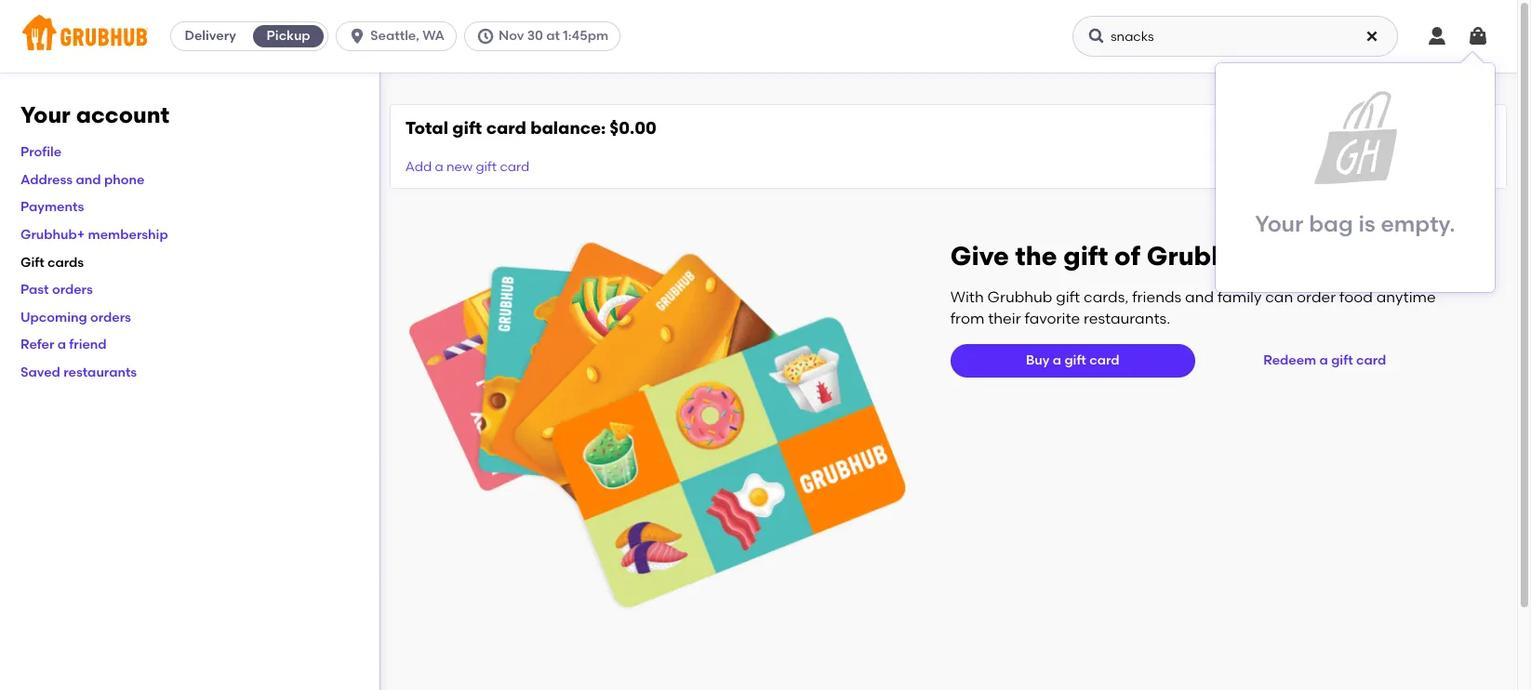 Task type: describe. For each thing, give the bounding box(es) containing it.
gift up add a new gift card
[[452, 117, 482, 139]]

restaurants.
[[1084, 309, 1170, 327]]

nov 30 at 1:45pm button
[[464, 21, 628, 51]]

gift cards link
[[20, 255, 84, 270]]

a for refer
[[57, 337, 66, 353]]

with grubhub gift cards, friends and family can order food anytime from their favorite restaurants.
[[950, 289, 1436, 327]]

upcoming orders link
[[20, 310, 131, 325]]

grubhub+ membership
[[20, 227, 168, 243]]

buy a gift card link
[[950, 344, 1195, 378]]

svg image inside seattle, wa button
[[348, 27, 367, 46]]

phone
[[104, 172, 145, 188]]

balance:
[[530, 117, 606, 139]]

food
[[1340, 289, 1373, 306]]

total
[[405, 117, 448, 139]]

refer a friend link
[[20, 337, 107, 353]]

redeem a gift card
[[1264, 353, 1386, 368]]

redeem
[[1264, 353, 1316, 368]]

bag
[[1309, 210, 1353, 237]]

card up add a new gift card
[[486, 117, 526, 139]]

gift cards
[[20, 255, 84, 270]]

card inside button
[[1356, 353, 1386, 368]]

a for redeem
[[1320, 353, 1328, 368]]

delivery button
[[171, 21, 249, 51]]

friends
[[1132, 289, 1182, 306]]

buy a gift card
[[1026, 353, 1120, 368]]

30
[[527, 28, 543, 44]]

account
[[76, 101, 169, 128]]

gift right new
[[476, 159, 497, 175]]

their
[[988, 309, 1021, 327]]

gift for buy a gift card
[[1065, 353, 1086, 368]]

grubhub+
[[20, 227, 85, 243]]

saved restaurants
[[20, 365, 137, 380]]

refer
[[20, 337, 54, 353]]

gift card image
[[409, 240, 906, 611]]

buy
[[1026, 353, 1050, 368]]

seattle,
[[370, 28, 419, 44]]

profile
[[20, 144, 61, 160]]

1:45pm
[[563, 28, 608, 44]]

grubhub inside with grubhub gift cards, friends and family can order food anytime from their favorite restaurants.
[[988, 289, 1053, 306]]

add a new gift card
[[405, 159, 530, 175]]

a for add
[[435, 159, 443, 175]]

the
[[1015, 240, 1057, 272]]

upcoming
[[20, 310, 87, 325]]

address
[[20, 172, 73, 188]]

your for your bag is empty.
[[1255, 210, 1304, 237]]

a for buy
[[1053, 353, 1061, 368]]

anytime
[[1376, 289, 1436, 306]]

nov
[[499, 28, 524, 44]]

seattle, wa
[[370, 28, 445, 44]]

past
[[20, 282, 49, 298]]

cards
[[47, 255, 84, 270]]

wa
[[423, 28, 445, 44]]



Task type: vqa. For each thing, say whether or not it's contained in the screenshot.
GRILLED
no



Task type: locate. For each thing, give the bounding box(es) containing it.
gift right buy
[[1065, 353, 1086, 368]]

delivery
[[185, 28, 236, 44]]

friend
[[69, 337, 107, 353]]

1 horizontal spatial your
[[1255, 210, 1304, 237]]

0 horizontal spatial your
[[20, 101, 71, 128]]

card
[[486, 117, 526, 139], [500, 159, 530, 175], [1089, 353, 1120, 368], [1356, 353, 1386, 368]]

svg image
[[1087, 27, 1106, 46]]

1 vertical spatial your
[[1255, 210, 1304, 237]]

from
[[950, 309, 985, 327]]

0 horizontal spatial grubhub
[[988, 289, 1053, 306]]

order
[[1297, 289, 1336, 306]]

a left new
[[435, 159, 443, 175]]

gift
[[20, 255, 44, 270]]

pickup button
[[249, 21, 328, 51]]

and inside with grubhub gift cards, friends and family can order food anytime from their favorite restaurants.
[[1185, 289, 1214, 306]]

is
[[1359, 210, 1376, 237]]

gift
[[452, 117, 482, 139], [476, 159, 497, 175], [1063, 240, 1108, 272], [1056, 289, 1080, 306], [1065, 353, 1086, 368], [1331, 353, 1353, 368]]

gift left the of
[[1063, 240, 1108, 272]]

refer a friend
[[20, 337, 107, 353]]

of
[[1115, 240, 1140, 272]]

can
[[1265, 289, 1293, 306]]

a inside button
[[1320, 353, 1328, 368]]

0 vertical spatial grubhub
[[1147, 240, 1260, 272]]

grubhub up with grubhub gift cards, friends and family can order food anytime from their favorite restaurants.
[[1147, 240, 1260, 272]]

address and phone
[[20, 172, 145, 188]]

past orders
[[20, 282, 93, 298]]

seattle, wa button
[[336, 21, 464, 51]]

$0.00
[[610, 117, 657, 139]]

1 vertical spatial grubhub
[[988, 289, 1053, 306]]

grubhub+ membership link
[[20, 227, 168, 243]]

gift right redeem on the bottom right
[[1331, 353, 1353, 368]]

1 vertical spatial and
[[1185, 289, 1214, 306]]

and left family at top
[[1185, 289, 1214, 306]]

1 horizontal spatial grubhub
[[1147, 240, 1260, 272]]

gift inside with grubhub gift cards, friends and family can order food anytime from their favorite restaurants.
[[1056, 289, 1080, 306]]

1 horizontal spatial and
[[1185, 289, 1214, 306]]

payments
[[20, 199, 84, 215]]

grubhub up their
[[988, 289, 1053, 306]]

your up profile 'link'
[[20, 101, 71, 128]]

orders
[[52, 282, 93, 298], [90, 310, 131, 325]]

with
[[950, 289, 984, 306]]

at
[[546, 28, 560, 44]]

your left bag
[[1255, 210, 1304, 237]]

card down restaurants. on the top of the page
[[1089, 353, 1120, 368]]

1 vertical spatial orders
[[90, 310, 131, 325]]

upcoming orders
[[20, 310, 131, 325]]

0 vertical spatial orders
[[52, 282, 93, 298]]

card down food
[[1356, 353, 1386, 368]]

your inside "tooltip"
[[1255, 210, 1304, 237]]

card down total gift card balance: $0.00
[[500, 159, 530, 175]]

gift inside button
[[1331, 353, 1353, 368]]

svg image inside nov 30 at 1:45pm button
[[476, 27, 495, 46]]

profile link
[[20, 144, 61, 160]]

your
[[20, 101, 71, 128], [1255, 210, 1304, 237]]

address and phone link
[[20, 172, 145, 188]]

empty.
[[1381, 210, 1456, 237]]

saved
[[20, 365, 60, 380]]

membership
[[88, 227, 168, 243]]

svg image
[[1426, 25, 1448, 47], [1467, 25, 1489, 47], [348, 27, 367, 46], [476, 27, 495, 46], [1365, 29, 1380, 44]]

gift for give the gift of grubhub
[[1063, 240, 1108, 272]]

your for your account
[[20, 101, 71, 128]]

Search for food, convenience, alcohol... search field
[[1073, 16, 1398, 57]]

total gift card balance: $0.00
[[405, 117, 657, 139]]

nov 30 at 1:45pm
[[499, 28, 608, 44]]

orders up upcoming orders
[[52, 282, 93, 298]]

gift up the favorite
[[1056, 289, 1080, 306]]

orders up friend
[[90, 310, 131, 325]]

main navigation navigation
[[0, 0, 1517, 73]]

0 vertical spatial and
[[76, 172, 101, 188]]

and left phone
[[76, 172, 101, 188]]

cards,
[[1084, 289, 1129, 306]]

payments link
[[20, 199, 84, 215]]

past orders link
[[20, 282, 93, 298]]

a right redeem on the bottom right
[[1320, 353, 1328, 368]]

your bag is empty.
[[1255, 210, 1456, 237]]

give
[[950, 240, 1009, 272]]

favorite
[[1025, 309, 1080, 327]]

redeem a gift card button
[[1256, 344, 1394, 378]]

pickup
[[267, 28, 310, 44]]

gift for with grubhub gift cards, friends and family can order food anytime from their favorite restaurants.
[[1056, 289, 1080, 306]]

new
[[447, 159, 473, 175]]

grubhub
[[1147, 240, 1260, 272], [988, 289, 1053, 306]]

a
[[435, 159, 443, 175], [57, 337, 66, 353], [1053, 353, 1061, 368], [1320, 353, 1328, 368]]

a right refer
[[57, 337, 66, 353]]

your account
[[20, 101, 169, 128]]

saved restaurants link
[[20, 365, 137, 380]]

and
[[76, 172, 101, 188], [1185, 289, 1214, 306]]

your bag is empty. tooltip
[[1216, 52, 1495, 292]]

gift for redeem a gift card
[[1331, 353, 1353, 368]]

0 vertical spatial your
[[20, 101, 71, 128]]

family
[[1218, 289, 1262, 306]]

a right buy
[[1053, 353, 1061, 368]]

add
[[405, 159, 432, 175]]

restaurants
[[63, 365, 137, 380]]

orders for past orders
[[52, 282, 93, 298]]

0 horizontal spatial and
[[76, 172, 101, 188]]

orders for upcoming orders
[[90, 310, 131, 325]]

give the gift of grubhub
[[950, 240, 1260, 272]]



